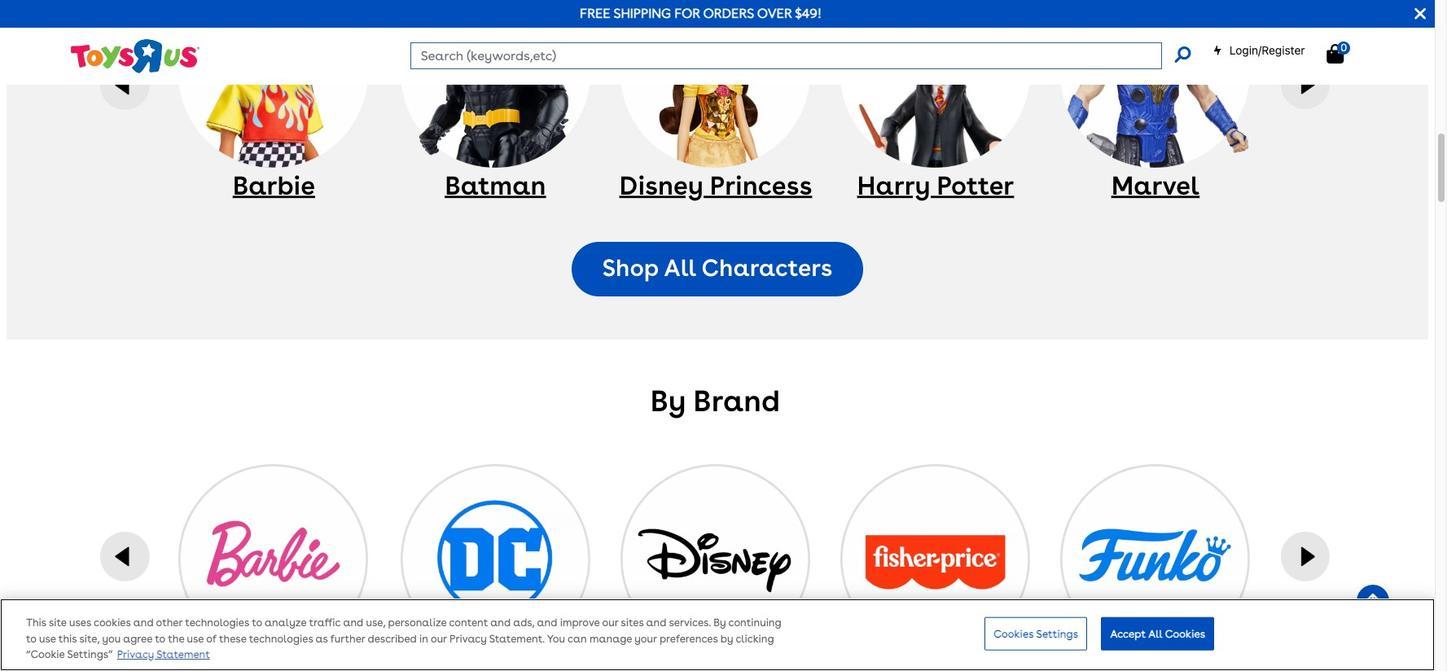 Task type: describe. For each thing, give the bounding box(es) containing it.
for
[[674, 6, 700, 21]]

other
[[156, 617, 183, 629]]

accept
[[1110, 627, 1146, 640]]

your
[[635, 633, 657, 645]]

1 vertical spatial our
[[431, 633, 447, 645]]

personalize
[[388, 617, 447, 629]]

settings
[[1036, 627, 1079, 640]]

"cookie
[[26, 649, 65, 661]]

this site uses cookies and other technologies to analyze traffic and use, personalize content and ads, and improve our sites and services. by continuing to use this site, you agree to the use of these technologies as further described in our privacy statement. you can manage your preferences by clicking "cookie settings"
[[26, 617, 782, 661]]

settings"
[[67, 649, 113, 661]]

by
[[714, 617, 726, 629]]

shopping bag image
[[1327, 44, 1344, 64]]

use,
[[366, 617, 385, 629]]

0 link
[[1327, 41, 1361, 64]]

statement.
[[489, 633, 545, 645]]

clicking
[[736, 633, 774, 645]]

over
[[757, 6, 792, 21]]

this
[[59, 633, 77, 645]]

you
[[547, 633, 565, 645]]

0 vertical spatial technologies
[[185, 617, 249, 629]]

close button image
[[1415, 5, 1426, 23]]

in
[[419, 633, 428, 645]]

privacy inside this site uses cookies and other technologies to analyze traffic and use, personalize content and ads, and improve our sites and services. by continuing to use this site, you agree to the use of these technologies as further described in our privacy statement. you can manage your preferences by clicking "cookie settings"
[[450, 633, 487, 645]]

0 vertical spatial our
[[602, 617, 618, 629]]

you
[[102, 633, 121, 645]]

2 and from the left
[[343, 617, 363, 629]]

all
[[1149, 627, 1163, 640]]

services.
[[669, 617, 711, 629]]

free shipping for orders over $49!
[[580, 6, 822, 21]]

site
[[49, 617, 67, 629]]

by
[[721, 633, 733, 645]]

of
[[206, 633, 216, 645]]

cookies
[[94, 617, 131, 629]]

Enter Keyword or Item No. search field
[[410, 42, 1162, 69]]

sites
[[621, 617, 644, 629]]

this
[[26, 617, 46, 629]]

agree
[[123, 633, 152, 645]]

2 horizontal spatial to
[[252, 617, 262, 629]]

privacy statement link
[[117, 649, 210, 661]]

further
[[330, 633, 365, 645]]

shipping
[[614, 6, 671, 21]]

improve
[[560, 617, 600, 629]]

0 horizontal spatial privacy
[[117, 649, 154, 661]]

content
[[449, 617, 488, 629]]

manage
[[590, 633, 632, 645]]



Task type: locate. For each thing, give the bounding box(es) containing it.
traffic
[[309, 617, 341, 629]]

site,
[[79, 633, 100, 645]]

and up 'further'
[[343, 617, 363, 629]]

$49!
[[795, 6, 822, 21]]

1 vertical spatial technologies
[[249, 633, 313, 645]]

and up statement.
[[491, 617, 511, 629]]

privacy statement
[[117, 649, 210, 661]]

technologies up of
[[185, 617, 249, 629]]

cookies inside 'accept all cookies' button
[[1165, 627, 1206, 640]]

orders
[[703, 6, 754, 21]]

3 and from the left
[[491, 617, 511, 629]]

0 horizontal spatial use
[[39, 633, 56, 645]]

our right in
[[431, 633, 447, 645]]

accept all cookies
[[1110, 627, 1206, 640]]

free shipping for orders over $49! link
[[580, 6, 822, 21]]

0 horizontal spatial our
[[431, 633, 447, 645]]

to left analyze
[[252, 617, 262, 629]]

cookies left settings
[[994, 627, 1034, 640]]

to left the
[[155, 633, 165, 645]]

privacy
[[450, 633, 487, 645], [117, 649, 154, 661]]

use up "cookie
[[39, 633, 56, 645]]

use
[[39, 633, 56, 645], [187, 633, 204, 645]]

to
[[252, 617, 262, 629], [26, 633, 36, 645], [155, 633, 165, 645]]

1 horizontal spatial privacy
[[450, 633, 487, 645]]

and
[[133, 617, 154, 629], [343, 617, 363, 629], [491, 617, 511, 629], [537, 617, 557, 629], [646, 617, 667, 629]]

2 cookies from the left
[[1165, 627, 1206, 640]]

and up the your
[[646, 617, 667, 629]]

analyze
[[265, 617, 306, 629]]

privacy down agree
[[117, 649, 154, 661]]

login/register button
[[1213, 42, 1305, 59]]

our
[[602, 617, 618, 629], [431, 633, 447, 645]]

toys r us image
[[70, 38, 200, 75]]

0 horizontal spatial cookies
[[994, 627, 1034, 640]]

cookies right all
[[1165, 627, 1206, 640]]

login/register
[[1230, 43, 1305, 57]]

None search field
[[410, 42, 1190, 69]]

cookies settings
[[994, 627, 1079, 640]]

and up you
[[537, 617, 557, 629]]

technologies
[[185, 617, 249, 629], [249, 633, 313, 645]]

4 and from the left
[[537, 617, 557, 629]]

cookies settings button
[[985, 617, 1088, 651]]

0
[[1341, 41, 1347, 54]]

continuing
[[729, 617, 782, 629]]

our up manage
[[602, 617, 618, 629]]

1 and from the left
[[133, 617, 154, 629]]

0 horizontal spatial to
[[26, 633, 36, 645]]

1 horizontal spatial use
[[187, 633, 204, 645]]

cookies
[[994, 627, 1034, 640], [1165, 627, 1206, 640]]

statement
[[157, 649, 210, 661]]

5 and from the left
[[646, 617, 667, 629]]

uses
[[69, 617, 91, 629]]

1 use from the left
[[39, 633, 56, 645]]

2 use from the left
[[187, 633, 204, 645]]

1 vertical spatial privacy
[[117, 649, 154, 661]]

can
[[568, 633, 587, 645]]

1 cookies from the left
[[994, 627, 1034, 640]]

free
[[580, 6, 611, 21]]

these
[[219, 633, 246, 645]]

to down this
[[26, 633, 36, 645]]

1 horizontal spatial our
[[602, 617, 618, 629]]

0 vertical spatial privacy
[[450, 633, 487, 645]]

accept all cookies button
[[1101, 617, 1215, 651]]

the
[[168, 633, 184, 645]]

described
[[368, 633, 417, 645]]

preferences
[[660, 633, 718, 645]]

technologies down analyze
[[249, 633, 313, 645]]

ads,
[[513, 617, 535, 629]]

privacy down the content
[[450, 633, 487, 645]]

cookies inside the cookies settings button
[[994, 627, 1034, 640]]

use left of
[[187, 633, 204, 645]]

and up agree
[[133, 617, 154, 629]]

1 horizontal spatial cookies
[[1165, 627, 1206, 640]]

as
[[316, 633, 328, 645]]

1 horizontal spatial to
[[155, 633, 165, 645]]



Task type: vqa. For each thing, say whether or not it's contained in the screenshot.
the ways to shop image
no



